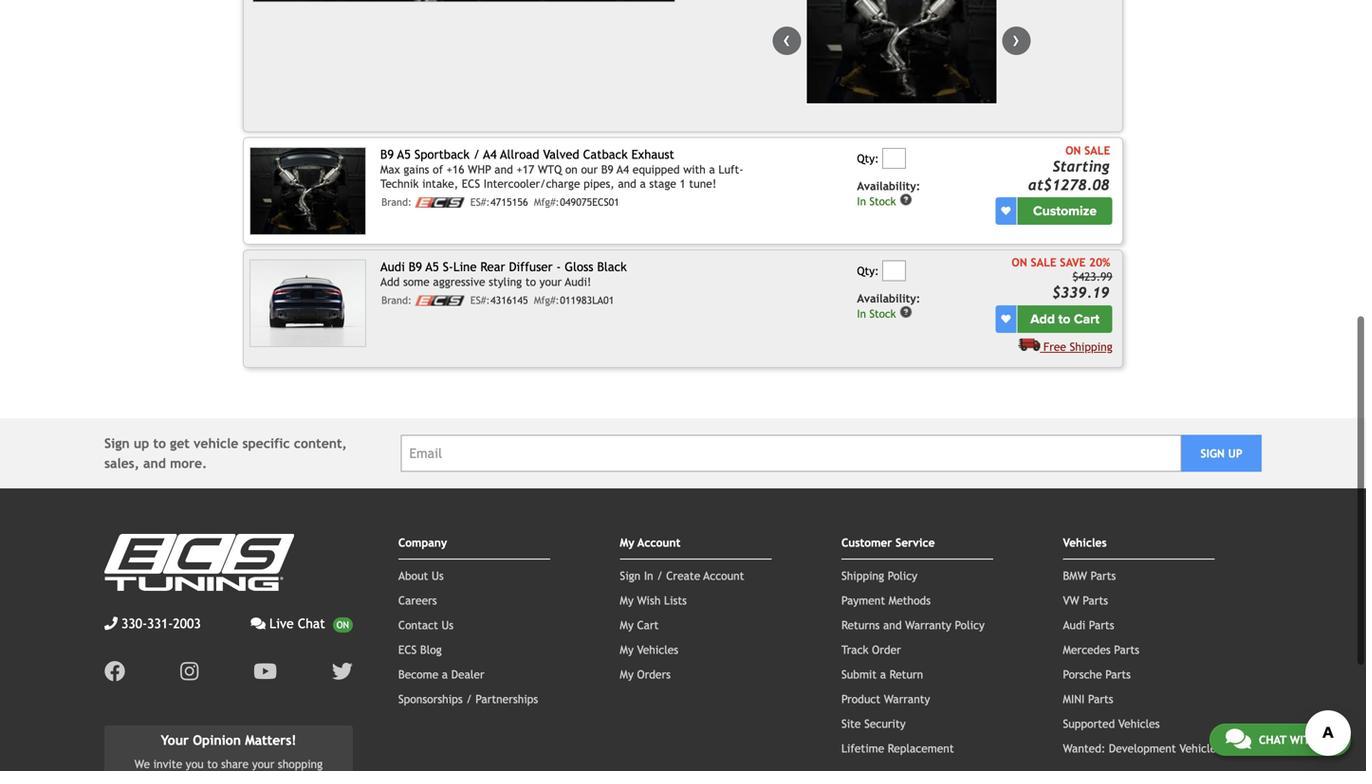 Task type: describe. For each thing, give the bounding box(es) containing it.
chat with us
[[1259, 734, 1335, 747]]

lists
[[664, 594, 687, 607]]

stock for audi b9 a5 s-line rear diffuser - gloss black
[[870, 307, 896, 320]]

submit a return
[[842, 668, 924, 681]]

ecs - corporate logo image for a5
[[415, 296, 465, 306]]

0 vertical spatial account
[[638, 536, 681, 549]]

my for my vehicles
[[620, 643, 634, 657]]

live chat link
[[251, 614, 353, 634]]

our
[[581, 163, 598, 176]]

049075ecs01
[[560, 197, 620, 209]]

track
[[842, 643, 869, 657]]

starting at
[[1028, 158, 1110, 193]]

black
[[597, 259, 627, 274]]

product warranty
[[842, 693, 930, 706]]

valved
[[543, 147, 580, 162]]

‹ link
[[773, 26, 801, 55]]

live chat
[[270, 616, 325, 631]]

vw parts link
[[1063, 594, 1108, 607]]

payment methods
[[842, 594, 931, 607]]

sponsorships / partnerships
[[398, 693, 538, 706]]

mercedes parts link
[[1063, 643, 1140, 657]]

to inside sign up to get vehicle specific content, sales, and more.
[[153, 436, 166, 451]]

phone image
[[104, 617, 118, 631]]

supported
[[1063, 717, 1115, 731]]

qty: for audi b9 a5 s-line rear diffuser - gloss black
[[857, 264, 879, 277]]

0 horizontal spatial policy
[[888, 569, 918, 583]]

› link
[[1002, 26, 1031, 55]]

porsche parts
[[1063, 668, 1131, 681]]

my for my orders
[[620, 668, 634, 681]]

ecs - corporate logo image for sportback
[[415, 198, 465, 208]]

site security
[[842, 717, 906, 731]]

›
[[1013, 26, 1020, 52]]

audi b9 a5 s-line rear diffuser - gloss black add some aggressive styling to your audi!
[[380, 259, 627, 289]]

1 vertical spatial /
[[657, 569, 663, 583]]

my for my wish lists
[[620, 594, 634, 607]]

your inside the we invite you to share your shopping
[[252, 758, 275, 771]]

to inside the we invite you to share your shopping
[[207, 758, 218, 771]]

‹
[[783, 26, 791, 52]]

create
[[666, 569, 701, 583]]

+16
[[447, 163, 465, 176]]

up for sign up to get vehicle specific content, sales, and more.
[[134, 436, 149, 451]]

on for on sale save 20% $423.99 $339.19
[[1012, 256, 1028, 269]]

0 vertical spatial warranty
[[905, 619, 952, 632]]

b9 a5 sportback / a4 allroad valved catback exhaust max gains of +16 whp and +17 wtq on our b9 a4 equipped with a luft- technik intake, ecs intercooler/charge pipes, and a stage 1 tune!
[[380, 147, 744, 190]]

free shipping image
[[1019, 338, 1040, 351]]

ecs inside b9 a5 sportback / a4 allroad valved catback exhaust max gains of +16 whp and +17 wtq on our b9 a4 equipped with a luft- technik intake, ecs intercooler/charge pipes, and a stage 1 tune!
[[462, 177, 480, 190]]

returns and warranty policy
[[842, 619, 985, 632]]

sign in / create account link
[[620, 569, 744, 583]]

development
[[1109, 742, 1176, 755]]

track order
[[842, 643, 901, 657]]

4316145
[[491, 295, 528, 307]]

contact
[[398, 619, 438, 632]]

content,
[[294, 436, 347, 451]]

comments image
[[251, 617, 266, 631]]

0 horizontal spatial shipping
[[842, 569, 885, 583]]

-
[[557, 259, 561, 274]]

at
[[1028, 176, 1044, 193]]

audi!
[[565, 275, 592, 289]]

vehicles up wanted: development vehicles link
[[1119, 717, 1160, 731]]

Email email field
[[401, 435, 1182, 472]]

styling
[[489, 275, 522, 289]]

b9 inside audi b9 a5 s-line rear diffuser - gloss black add some aggressive styling to your audi!
[[409, 259, 422, 274]]

on sale save 20% $423.99 $339.19
[[1012, 256, 1113, 302]]

/ inside b9 a5 sportback / a4 allroad valved catback exhaust max gains of +16 whp and +17 wtq on our b9 a4 equipped with a luft- technik intake, ecs intercooler/charge pipes, and a stage 1 tune!
[[473, 147, 480, 162]]

mini parts
[[1063, 693, 1114, 706]]

up for sign up
[[1229, 447, 1243, 460]]

availability: in stock for audi b9 a5 s-line rear diffuser - gloss black
[[857, 292, 921, 320]]

gains
[[404, 163, 429, 176]]

and inside sign up to get vehicle specific content, sales, and more.
[[143, 456, 166, 471]]

sign up to get vehicle specific content, sales, and more.
[[104, 436, 347, 471]]

vw parts
[[1063, 594, 1108, 607]]

add to cart
[[1031, 311, 1100, 327]]

company
[[398, 536, 447, 549]]

es#: for line
[[470, 295, 490, 307]]

and right "pipes,"
[[618, 177, 637, 190]]

aggressive
[[433, 275, 485, 289]]

parts for bmw parts
[[1091, 569, 1116, 583]]

vehicles left comments icon
[[1180, 742, 1221, 755]]

0 vertical spatial shipping
[[1070, 340, 1113, 353]]

tune!
[[689, 177, 717, 190]]

sign up button
[[1182, 435, 1262, 472]]

on
[[565, 163, 578, 176]]

shipping policy
[[842, 569, 918, 583]]

brand: for b9
[[382, 197, 412, 209]]

stage
[[649, 177, 677, 190]]

sponsorships
[[398, 693, 463, 706]]

wanted: development vehicles
[[1063, 742, 1221, 755]]

gloss
[[565, 259, 594, 274]]

bmw
[[1063, 569, 1088, 583]]

my vehicles
[[620, 643, 679, 657]]

my wish lists
[[620, 594, 687, 607]]

lifetime replacement
[[842, 742, 954, 755]]

with inside b9 a5 sportback / a4 allroad valved catback exhaust max gains of +16 whp and +17 wtq on our b9 a4 equipped with a luft- technik intake, ecs intercooler/charge pipes, and a stage 1 tune!
[[683, 163, 706, 176]]

starting
[[1053, 158, 1110, 175]]

wanted: development vehicles link
[[1063, 742, 1221, 755]]

equipped
[[633, 163, 680, 176]]

your
[[161, 733, 189, 748]]

share
[[221, 758, 249, 771]]

become a dealer link
[[398, 668, 485, 681]]

your inside audi b9 a5 s-line rear diffuser - gloss black add some aggressive styling to your audi!
[[540, 275, 562, 289]]

some
[[403, 275, 430, 289]]

parts for vw parts
[[1083, 594, 1108, 607]]

sale for on sale
[[1085, 144, 1111, 157]]

sponsorships / partnerships link
[[398, 693, 538, 706]]

sportback
[[415, 147, 470, 162]]

sign for sign in / create account
[[620, 569, 641, 583]]

diffuser
[[509, 259, 553, 274]]

customize link
[[1018, 197, 1113, 225]]

your opinion matters!
[[161, 733, 296, 748]]

es#: for a4
[[470, 197, 490, 209]]

live
[[270, 616, 294, 631]]

payment methods link
[[842, 594, 931, 607]]

max
[[380, 163, 400, 176]]

1 horizontal spatial policy
[[955, 619, 985, 632]]

customer service
[[842, 536, 935, 549]]

vehicles up bmw parts link
[[1063, 536, 1107, 549]]

us for contact us
[[442, 619, 454, 632]]

careers
[[398, 594, 437, 607]]

a left the return
[[880, 668, 886, 681]]

audi for parts
[[1063, 619, 1086, 632]]

on for on sale
[[1066, 144, 1081, 157]]

of
[[433, 163, 443, 176]]

security
[[865, 717, 906, 731]]

1 vertical spatial with
[[1290, 734, 1318, 747]]

about
[[398, 569, 428, 583]]

0 horizontal spatial ecs
[[398, 643, 417, 657]]

customer
[[842, 536, 892, 549]]

site security link
[[842, 717, 906, 731]]

my account
[[620, 536, 681, 549]]



Task type: vqa. For each thing, say whether or not it's contained in the screenshot.
Starting at
yes



Task type: locate. For each thing, give the bounding box(es) containing it.
0 vertical spatial question sign image
[[900, 193, 913, 206]]

vehicles up orders
[[637, 643, 679, 657]]

0 vertical spatial chat
[[298, 616, 325, 631]]

3 my from the top
[[620, 619, 634, 632]]

parts right vw
[[1083, 594, 1108, 607]]

parts up the porsche parts
[[1114, 643, 1140, 657]]

availability: for audi b9 a5 s-line rear diffuser - gloss black
[[857, 292, 921, 305]]

1 question sign image from the top
[[900, 193, 913, 206]]

add to wish list image
[[1002, 314, 1011, 324]]

catback
[[583, 147, 628, 162]]

b9 up max
[[380, 147, 394, 162]]

1
[[680, 177, 686, 190]]

and up order
[[883, 619, 902, 632]]

2 brand: from the top
[[382, 295, 412, 307]]

/ up whp
[[473, 147, 480, 162]]

vw
[[1063, 594, 1080, 607]]

on
[[1066, 144, 1081, 157], [1012, 256, 1028, 269]]

es#: left the 4715156 at the top of page
[[470, 197, 490, 209]]

1 horizontal spatial ecs
[[462, 177, 480, 190]]

0 horizontal spatial b9
[[380, 147, 394, 162]]

0 vertical spatial audi
[[380, 259, 405, 274]]

ecs left blog
[[398, 643, 417, 657]]

2 vertical spatial in
[[644, 569, 654, 583]]

b9
[[380, 147, 394, 162], [601, 163, 614, 176], [409, 259, 422, 274]]

in for audi b9 a5 s-line rear diffuser - gloss black
[[857, 307, 866, 320]]

1 vertical spatial question sign image
[[900, 305, 913, 319]]

exhaust
[[632, 147, 675, 162]]

1 vertical spatial qty:
[[857, 264, 879, 277]]

0 vertical spatial qty:
[[857, 152, 879, 165]]

1 horizontal spatial shipping
[[1070, 340, 1113, 353]]

0 vertical spatial a5
[[397, 147, 411, 162]]

2 ecs - corporate logo image from the top
[[415, 296, 465, 306]]

sales,
[[104, 456, 139, 471]]

more.
[[170, 456, 207, 471]]

your down - at the top of the page
[[540, 275, 562, 289]]

policy
[[888, 569, 918, 583], [955, 619, 985, 632]]

us for about us
[[432, 569, 444, 583]]

brand: down some at the left of page
[[382, 295, 412, 307]]

a4 down catback
[[617, 163, 629, 176]]

1 horizontal spatial /
[[473, 147, 480, 162]]

facebook logo image
[[104, 661, 125, 682]]

/ left the create in the bottom of the page
[[657, 569, 663, 583]]

1 horizontal spatial with
[[1290, 734, 1318, 747]]

technik
[[380, 177, 419, 190]]

ecs down whp
[[462, 177, 480, 190]]

1 vertical spatial a4
[[617, 163, 629, 176]]

b9 up some at the left of page
[[409, 259, 422, 274]]

brand: down technik
[[382, 197, 412, 209]]

1 qty: from the top
[[857, 152, 879, 165]]

porsche
[[1063, 668, 1102, 681]]

to inside audi b9 a5 s-line rear diffuser - gloss black add some aggressive styling to your audi!
[[526, 275, 536, 289]]

1 vertical spatial es#:
[[470, 295, 490, 307]]

0 vertical spatial in
[[857, 195, 866, 208]]

add left some at the left of page
[[380, 275, 400, 289]]

2 question sign image from the top
[[900, 305, 913, 319]]

shipping right free
[[1070, 340, 1113, 353]]

1 horizontal spatial sign
[[620, 569, 641, 583]]

sale left save
[[1031, 256, 1057, 269]]

2 horizontal spatial /
[[657, 569, 663, 583]]

0 horizontal spatial your
[[252, 758, 275, 771]]

in for b9 a5 sportback / a4 allroad valved catback exhaust
[[857, 195, 866, 208]]

sale for on sale save 20% $423.99 $339.19
[[1031, 256, 1057, 269]]

1 vertical spatial us
[[442, 619, 454, 632]]

0 horizontal spatial account
[[638, 536, 681, 549]]

0 vertical spatial stock
[[870, 195, 896, 208]]

orders
[[637, 668, 671, 681]]

sign for sign up
[[1201, 447, 1225, 460]]

us right comments icon
[[1322, 734, 1335, 747]]

parts for mercedes parts
[[1114, 643, 1140, 657]]

mini parts link
[[1063, 693, 1114, 706]]

sign inside button
[[1201, 447, 1225, 460]]

my for my account
[[620, 536, 635, 549]]

0 horizontal spatial on
[[1012, 256, 1028, 269]]

my cart link
[[620, 619, 659, 632]]

my up my wish lists link
[[620, 536, 635, 549]]

parts down mercedes parts
[[1106, 668, 1131, 681]]

2 vertical spatial b9
[[409, 259, 422, 274]]

you
[[186, 758, 204, 771]]

sign for sign up to get vehicle specific content, sales, and more.
[[104, 436, 130, 451]]

dealer
[[451, 668, 485, 681]]

1 vertical spatial chat
[[1259, 734, 1287, 747]]

add
[[380, 275, 400, 289], [1031, 311, 1055, 327]]

ecs - corporate logo image down intake, on the top of the page
[[415, 198, 465, 208]]

es#: down the aggressive
[[470, 295, 490, 307]]

my for my cart
[[620, 619, 634, 632]]

1 vertical spatial ecs - corporate logo image
[[415, 296, 465, 306]]

0 vertical spatial on
[[1066, 144, 1081, 157]]

careers link
[[398, 594, 437, 607]]

stock for b9 a5 sportback / a4 allroad valved catback exhaust
[[870, 195, 896, 208]]

0 horizontal spatial chat
[[298, 616, 325, 631]]

bmw parts
[[1063, 569, 1116, 583]]

0 horizontal spatial cart
[[637, 619, 659, 632]]

availability: for b9 a5 sportback / a4 allroad valved catback exhaust
[[857, 179, 921, 193]]

2003
[[173, 616, 201, 631]]

None text field
[[883, 148, 906, 169], [883, 260, 906, 281], [883, 148, 906, 169], [883, 260, 906, 281]]

a up tune!
[[709, 163, 715, 176]]

1 horizontal spatial audi
[[1063, 619, 1086, 632]]

us
[[432, 569, 444, 583], [442, 619, 454, 632], [1322, 734, 1335, 747]]

twitter logo image
[[332, 661, 353, 682]]

sale up starting
[[1085, 144, 1111, 157]]

1 stock from the top
[[870, 195, 896, 208]]

my up my vehicles
[[620, 619, 634, 632]]

1 horizontal spatial on
[[1066, 144, 1081, 157]]

1 horizontal spatial account
[[704, 569, 744, 583]]

a5 inside audi b9 a5 s-line rear diffuser - gloss black add some aggressive styling to your audi!
[[426, 259, 439, 274]]

sign inside sign up to get vehicle specific content, sales, and more.
[[104, 436, 130, 451]]

/ down dealer
[[466, 693, 472, 706]]

ecs - corporate logo image down the aggressive
[[415, 296, 465, 306]]

intake,
[[422, 177, 458, 190]]

1 vertical spatial audi
[[1063, 619, 1086, 632]]

product warranty link
[[842, 693, 930, 706]]

and left +17
[[495, 163, 513, 176]]

to left get
[[153, 436, 166, 451]]

become a dealer
[[398, 668, 485, 681]]

1 mfg#: from the top
[[534, 197, 560, 209]]

chat with us link
[[1210, 724, 1351, 756]]

+17
[[517, 163, 535, 176]]

customize
[[1033, 203, 1097, 219]]

1 horizontal spatial your
[[540, 275, 562, 289]]

submit a return link
[[842, 668, 924, 681]]

chat right live at the bottom left of page
[[298, 616, 325, 631]]

account up sign in / create account link
[[638, 536, 681, 549]]

methods
[[889, 594, 931, 607]]

audi down vw
[[1063, 619, 1086, 632]]

1 availability: in stock from the top
[[857, 179, 921, 208]]

mfg#: for valved
[[534, 197, 560, 209]]

4 my from the top
[[620, 643, 634, 657]]

parts up mercedes parts
[[1089, 619, 1115, 632]]

20%
[[1089, 256, 1111, 269]]

1 vertical spatial mfg#:
[[534, 295, 560, 307]]

mfg#: down - at the top of the page
[[534, 295, 560, 307]]

rear
[[481, 259, 505, 274]]

wish
[[637, 594, 661, 607]]

1 horizontal spatial sale
[[1085, 144, 1111, 157]]

with
[[683, 163, 706, 176], [1290, 734, 1318, 747]]

0 vertical spatial sale
[[1085, 144, 1111, 157]]

line
[[453, 259, 477, 274]]

1 vertical spatial availability: in stock
[[857, 292, 921, 320]]

2 stock from the top
[[870, 307, 896, 320]]

us right "contact" on the bottom left
[[442, 619, 454, 632]]

es#4715156 - 049075ecs01 - b9 a5 sportback / a4 allroad valved catback exhaust - max gains of +16 whp and +17 wtq on our b9 a4 equipped with a luft-technik intake, ecs intercooler/charge pipes, and a stage 1 tune! - ecs - audi image
[[250, 147, 367, 235]]

brand: for audi
[[382, 295, 412, 307]]

1 vertical spatial in
[[857, 307, 866, 320]]

1 es#: from the top
[[470, 197, 490, 209]]

0 vertical spatial us
[[432, 569, 444, 583]]

0 horizontal spatial audi
[[380, 259, 405, 274]]

vehicle
[[194, 436, 238, 451]]

bmw parts link
[[1063, 569, 1116, 583]]

on left save
[[1012, 256, 1028, 269]]

shipping
[[1070, 340, 1113, 353], [842, 569, 885, 583]]

become
[[398, 668, 439, 681]]

a5 inside b9 a5 sportback / a4 allroad valved catback exhaust max gains of +16 whp and +17 wtq on our b9 a4 equipped with a luft- technik intake, ecs intercooler/charge pipes, and a stage 1 tune!
[[397, 147, 411, 162]]

1 brand: from the top
[[382, 197, 412, 209]]

5 my from the top
[[620, 668, 634, 681]]

0 vertical spatial es#:
[[470, 197, 490, 209]]

ecs - corporate logo image
[[415, 198, 465, 208], [415, 296, 465, 306]]

and right sales,
[[143, 456, 166, 471]]

0 vertical spatial ecs
[[462, 177, 480, 190]]

service
[[896, 536, 935, 549]]

shipping policy link
[[842, 569, 918, 583]]

1 horizontal spatial a5
[[426, 259, 439, 274]]

2 vertical spatial /
[[466, 693, 472, 706]]

my left the wish
[[620, 594, 634, 607]]

free shipping
[[1044, 340, 1113, 353]]

0 horizontal spatial a5
[[397, 147, 411, 162]]

parts for porsche parts
[[1106, 668, 1131, 681]]

0 horizontal spatial add
[[380, 275, 400, 289]]

shipping up payment
[[842, 569, 885, 583]]

2 horizontal spatial sign
[[1201, 447, 1225, 460]]

1 vertical spatial shipping
[[842, 569, 885, 583]]

account right the create in the bottom of the page
[[704, 569, 744, 583]]

question sign image for b9 a5 sportback / a4 allroad valved catback exhaust
[[900, 193, 913, 206]]

my vehicles link
[[620, 643, 679, 657]]

a5 left s-
[[426, 259, 439, 274]]

returns and warranty policy link
[[842, 619, 985, 632]]

to right you
[[207, 758, 218, 771]]

b9 a5 sportback / a4 allroad valved catback exhaust link
[[380, 147, 675, 162]]

with up tune!
[[683, 163, 706, 176]]

we
[[135, 758, 150, 771]]

1 horizontal spatial add
[[1031, 311, 1055, 327]]

0 vertical spatial b9
[[380, 147, 394, 162]]

parts
[[1091, 569, 1116, 583], [1083, 594, 1108, 607], [1089, 619, 1115, 632], [1114, 643, 1140, 657], [1106, 668, 1131, 681], [1088, 693, 1114, 706]]

to inside add to cart button
[[1059, 311, 1071, 327]]

and
[[495, 163, 513, 176], [618, 177, 637, 190], [143, 456, 166, 471], [883, 619, 902, 632]]

b9 down catback
[[601, 163, 614, 176]]

add inside button
[[1031, 311, 1055, 327]]

to up free
[[1059, 311, 1071, 327]]

1 ecs - corporate logo image from the top
[[415, 198, 465, 208]]

question sign image for audi b9 a5 s-line rear diffuser - gloss black
[[900, 305, 913, 319]]

up
[[134, 436, 149, 451], [1229, 447, 1243, 460]]

1 vertical spatial add
[[1031, 311, 1055, 327]]

to down diffuser
[[526, 275, 536, 289]]

0 vertical spatial ecs - corporate logo image
[[415, 198, 465, 208]]

order
[[872, 643, 901, 657]]

0 vertical spatial cart
[[1074, 311, 1100, 327]]

2 vertical spatial us
[[1322, 734, 1335, 747]]

0 vertical spatial availability:
[[857, 179, 921, 193]]

a
[[709, 163, 715, 176], [640, 177, 646, 190], [442, 668, 448, 681], [880, 668, 886, 681]]

0 horizontal spatial /
[[466, 693, 472, 706]]

specific
[[242, 436, 290, 451]]

parts for mini parts
[[1088, 693, 1114, 706]]

1 vertical spatial brand:
[[382, 295, 412, 307]]

es#4316145 - 011983la01 - audi b9 a5 s-line rear diffuser - gloss black - add some aggressive styling to your audi! - ecs - audi image
[[250, 259, 367, 348]]

cart inside button
[[1074, 311, 1100, 327]]

1 vertical spatial policy
[[955, 619, 985, 632]]

s-
[[443, 259, 453, 274]]

lifetime
[[842, 742, 885, 755]]

1 vertical spatial b9
[[601, 163, 614, 176]]

qty: for b9 a5 sportback / a4 allroad valved catback exhaust
[[857, 152, 879, 165]]

2 horizontal spatial b9
[[601, 163, 614, 176]]

chat right comments icon
[[1259, 734, 1287, 747]]

audi for b9
[[380, 259, 405, 274]]

my left orders
[[620, 668, 634, 681]]

returns
[[842, 619, 880, 632]]

a4 up whp
[[483, 147, 497, 162]]

a left dealer
[[442, 668, 448, 681]]

1 vertical spatial a5
[[426, 259, 439, 274]]

1 availability: from the top
[[857, 179, 921, 193]]

mfg#: for diffuser
[[534, 295, 560, 307]]

add to cart button
[[1018, 305, 1113, 333]]

site
[[842, 717, 861, 731]]

your down matters!
[[252, 758, 275, 771]]

warranty down methods
[[905, 619, 952, 632]]

2 qty: from the top
[[857, 264, 879, 277]]

parts down the porsche parts
[[1088, 693, 1114, 706]]

2 mfg#: from the top
[[534, 295, 560, 307]]

cart down $339.19
[[1074, 311, 1100, 327]]

audi inside audi b9 a5 s-line rear diffuser - gloss black add some aggressive styling to your audi!
[[380, 259, 405, 274]]

us right about
[[432, 569, 444, 583]]

pipes,
[[584, 177, 615, 190]]

1 vertical spatial warranty
[[884, 693, 930, 706]]

2 availability: in stock from the top
[[857, 292, 921, 320]]

get
[[170, 436, 190, 451]]

0 vertical spatial your
[[540, 275, 562, 289]]

0 vertical spatial brand:
[[382, 197, 412, 209]]

2 my from the top
[[620, 594, 634, 607]]

/
[[473, 147, 480, 162], [657, 569, 663, 583], [466, 693, 472, 706]]

1 horizontal spatial b9
[[409, 259, 422, 274]]

0 horizontal spatial sale
[[1031, 256, 1057, 269]]

2 es#: from the top
[[470, 295, 490, 307]]

comments image
[[1226, 728, 1252, 751]]

0 vertical spatial policy
[[888, 569, 918, 583]]

payment
[[842, 594, 886, 607]]

1 vertical spatial availability:
[[857, 292, 921, 305]]

1 horizontal spatial up
[[1229, 447, 1243, 460]]

1 vertical spatial account
[[704, 569, 744, 583]]

1 horizontal spatial a4
[[617, 163, 629, 176]]

my orders link
[[620, 668, 671, 681]]

on up starting
[[1066, 144, 1081, 157]]

sign in / create account
[[620, 569, 744, 583]]

1 my from the top
[[620, 536, 635, 549]]

my cart
[[620, 619, 659, 632]]

stock
[[870, 195, 896, 208], [870, 307, 896, 320]]

2 availability: from the top
[[857, 292, 921, 305]]

1 vertical spatial cart
[[637, 619, 659, 632]]

a down equipped
[[640, 177, 646, 190]]

011983la01
[[560, 295, 614, 307]]

a5 up gains
[[397, 147, 411, 162]]

we invite you to share your shopping
[[130, 758, 328, 772]]

0 vertical spatial mfg#:
[[534, 197, 560, 209]]

about us
[[398, 569, 444, 583]]

1 horizontal spatial cart
[[1074, 311, 1100, 327]]

cart down the wish
[[637, 619, 659, 632]]

add up free shipping icon
[[1031, 311, 1055, 327]]

0 vertical spatial availability: in stock
[[857, 179, 921, 208]]

audi up some at the left of page
[[380, 259, 405, 274]]

0 horizontal spatial up
[[134, 436, 149, 451]]

1 horizontal spatial chat
[[1259, 734, 1287, 747]]

mfg#: down the intercooler/charge
[[534, 197, 560, 209]]

question sign image
[[900, 193, 913, 206], [900, 305, 913, 319]]

with right comments icon
[[1290, 734, 1318, 747]]

youtube logo image
[[254, 661, 277, 682]]

0 vertical spatial a4
[[483, 147, 497, 162]]

instagram logo image
[[180, 661, 199, 682]]

on inside on sale save 20% $423.99 $339.19
[[1012, 256, 1028, 269]]

1 vertical spatial ecs
[[398, 643, 417, 657]]

my down my cart link
[[620, 643, 634, 657]]

0 vertical spatial add
[[380, 275, 400, 289]]

$423.99
[[1073, 270, 1113, 283]]

0 horizontal spatial with
[[683, 163, 706, 176]]

sale inside on sale save 20% $423.99 $339.19
[[1031, 256, 1057, 269]]

0 vertical spatial /
[[473, 147, 480, 162]]

0 vertical spatial with
[[683, 163, 706, 176]]

ecs
[[462, 177, 480, 190], [398, 643, 417, 657]]

1 vertical spatial stock
[[870, 307, 896, 320]]

1 vertical spatial sale
[[1031, 256, 1057, 269]]

add inside audi b9 a5 s-line rear diffuser - gloss black add some aggressive styling to your audi!
[[380, 275, 400, 289]]

supported vehicles
[[1063, 717, 1160, 731]]

0 horizontal spatial a4
[[483, 147, 497, 162]]

up inside sign up to get vehicle specific content, sales, and more.
[[134, 436, 149, 451]]

availability: in stock for b9 a5 sportback / a4 allroad valved catback exhaust
[[857, 179, 921, 208]]

parts for audi parts
[[1089, 619, 1115, 632]]

330-
[[121, 616, 147, 631]]

availability: in stock
[[857, 179, 921, 208], [857, 292, 921, 320]]

1 vertical spatial your
[[252, 758, 275, 771]]

parts right bmw on the bottom of page
[[1091, 569, 1116, 583]]

up inside button
[[1229, 447, 1243, 460]]

warranty down the return
[[884, 693, 930, 706]]

0 horizontal spatial sign
[[104, 436, 130, 451]]

add to wish list image
[[1002, 206, 1011, 216]]

1 vertical spatial on
[[1012, 256, 1028, 269]]

ecs tuning image
[[104, 534, 294, 591]]

contact us link
[[398, 619, 454, 632]]



